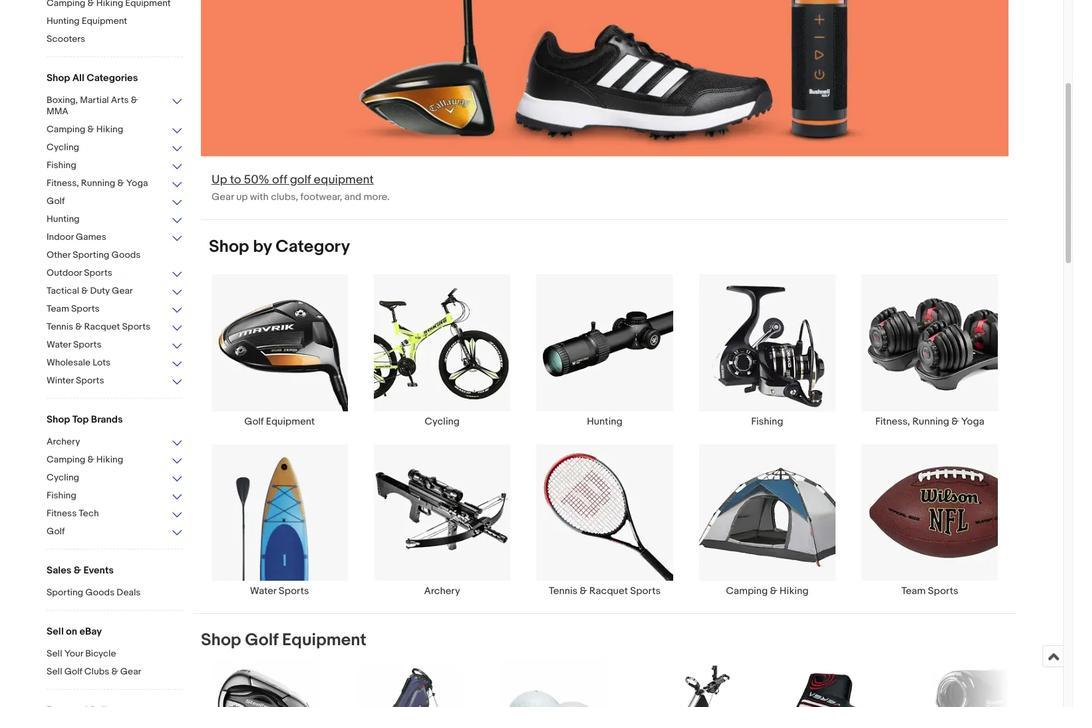 Task type: describe. For each thing, give the bounding box(es) containing it.
camping & hiking link
[[686, 444, 849, 598]]

team sports button
[[47, 303, 183, 316]]

and
[[344, 191, 361, 204]]

top
[[72, 414, 89, 426]]

1 horizontal spatial yoga
[[961, 415, 984, 428]]

duty
[[90, 285, 110, 297]]

ebay
[[79, 626, 102, 639]]

tennis inside the boxing, martial arts & mma camping & hiking cycling fishing fitness, running & yoga golf hunting indoor games other sporting goods outdoor sports tactical & duty gear team sports tennis & racquet sports water sports wholesale lots winter sports
[[47, 321, 73, 333]]

shop for shop all categories
[[47, 72, 70, 84]]

tennis & racquet sports button
[[47, 321, 183, 334]]

tactical & duty gear button
[[47, 285, 183, 298]]

wholesale lots button
[[47, 357, 183, 370]]

hiking inside the boxing, martial arts & mma camping & hiking cycling fishing fitness, running & yoga golf hunting indoor games other sporting goods outdoor sports tactical & duty gear team sports tennis & racquet sports water sports wholesale lots winter sports
[[96, 124, 123, 135]]

equipment
[[314, 173, 374, 188]]

arts
[[111, 94, 129, 106]]

sports inside tennis & racquet sports link
[[630, 585, 661, 598]]

camping inside list
[[726, 585, 768, 598]]

water sports link
[[198, 444, 361, 598]]

golf club head covers image
[[789, 662, 895, 708]]

fishing link
[[686, 274, 849, 428]]

golf inside archery camping & hiking cycling fishing fitness tech golf
[[47, 526, 65, 538]]

cycling button for brands
[[47, 472, 183, 485]]

sporting inside the boxing, martial arts & mma camping & hiking cycling fishing fitness, running & yoga golf hunting indoor games other sporting goods outdoor sports tactical & duty gear team sports tennis & racquet sports water sports wholesale lots winter sports
[[73, 249, 109, 261]]

tennis & racquet sports
[[549, 585, 661, 598]]

sell for sell on ebay
[[47, 626, 64, 639]]

equipment for golf equipment
[[266, 415, 315, 428]]

clubs,
[[271, 191, 298, 204]]

archery for archery camping & hiking cycling fishing fitness tech golf
[[47, 436, 80, 448]]

to
[[230, 173, 241, 188]]

shop top brands
[[47, 414, 123, 426]]

fishing inside archery camping & hiking cycling fishing fitness tech golf
[[47, 490, 76, 502]]

equipment for hunting equipment scooters
[[82, 15, 127, 27]]

yoga inside the boxing, martial arts & mma camping & hiking cycling fishing fitness, running & yoga golf hunting indoor games other sporting goods outdoor sports tactical & duty gear team sports tennis & racquet sports water sports wholesale lots winter sports
[[126, 178, 148, 189]]

shop by category
[[209, 237, 350, 258]]

boxing, martial arts & mma button
[[47, 94, 183, 118]]

golf inside the boxing, martial arts & mma camping & hiking cycling fishing fitness, running & yoga golf hunting indoor games other sporting goods outdoor sports tactical & duty gear team sports tennis & racquet sports water sports wholesale lots winter sports
[[47, 196, 65, 207]]

team inside list
[[901, 585, 926, 598]]

sales
[[47, 565, 71, 577]]

cycling inside list
[[425, 415, 460, 428]]

none text field containing up to 50% off golf equipment
[[201, 0, 1008, 220]]

hunting for hunting equipment scooters
[[47, 15, 80, 27]]

boxing,
[[47, 94, 78, 106]]

all
[[72, 72, 84, 84]]

sell your bicycle sell golf clubs & gear
[[47, 649, 141, 678]]

categories
[[87, 72, 138, 84]]

hunting link
[[523, 274, 686, 428]]

fitness
[[47, 508, 77, 520]]

hiking inside list
[[780, 585, 809, 598]]

list containing golf equipment
[[193, 274, 1016, 614]]

golf button for brands
[[47, 526, 183, 539]]

shop golf equipment
[[201, 631, 367, 651]]

golf inside list
[[244, 415, 264, 428]]

sporting goods deals
[[47, 587, 141, 599]]

fitness, running & yoga button
[[47, 178, 183, 190]]

team sports
[[901, 585, 958, 598]]

fitness, inside the boxing, martial arts & mma camping & hiking cycling fishing fitness, running & yoga golf hunting indoor games other sporting goods outdoor sports tactical & duty gear team sports tennis & racquet sports water sports wholesale lots winter sports
[[47, 178, 79, 189]]

tech
[[79, 508, 99, 520]]

camping inside the boxing, martial arts & mma camping & hiking cycling fishing fitness, running & yoga golf hunting indoor games other sporting goods outdoor sports tactical & duty gear team sports tennis & racquet sports water sports wholesale lots winter sports
[[47, 124, 85, 135]]

by
[[253, 237, 272, 258]]

sell your bicycle link
[[47, 649, 183, 661]]

camping & hiking button for categories
[[47, 124, 183, 136]]

sell golf clubs & gear link
[[47, 667, 183, 679]]

outdoor sports button
[[47, 267, 183, 280]]

fishing button for brands
[[47, 490, 183, 503]]

on
[[66, 626, 77, 639]]

gear inside the boxing, martial arts & mma camping & hiking cycling fishing fitness, running & yoga golf hunting indoor games other sporting goods outdoor sports tactical & duty gear team sports tennis & racquet sports water sports wholesale lots winter sports
[[112, 285, 133, 297]]

water sports button
[[47, 339, 183, 352]]

indoor games button
[[47, 232, 183, 244]]

shop for shop top brands
[[47, 414, 70, 426]]

golf balls image
[[502, 662, 608, 708]]

fishing inside list
[[751, 415, 783, 428]]

archery camping & hiking cycling fishing fitness tech golf
[[47, 436, 123, 538]]

golf equipment link
[[198, 274, 361, 428]]

sporting goods deals link
[[47, 587, 183, 600]]

scooters link
[[47, 33, 183, 46]]

events
[[83, 565, 114, 577]]

lots
[[93, 357, 111, 369]]

shop for shop golf equipment
[[201, 631, 241, 651]]

hunting button
[[47, 214, 183, 226]]



Task type: locate. For each thing, give the bounding box(es) containing it.
0 vertical spatial gear
[[212, 191, 234, 204]]

1 horizontal spatial fitness,
[[875, 415, 910, 428]]

camping
[[47, 124, 85, 135], [47, 454, 85, 466], [726, 585, 768, 598]]

1 vertical spatial team
[[901, 585, 926, 598]]

1 vertical spatial golf button
[[47, 526, 183, 539]]

fishing button for categories
[[47, 160, 183, 172]]

1 vertical spatial racquet
[[589, 585, 628, 598]]

gear inside sell your bicycle sell golf clubs & gear
[[120, 667, 141, 678]]

winter sports button
[[47, 375, 183, 388]]

sporting
[[73, 249, 109, 261], [47, 587, 83, 599]]

up
[[212, 173, 227, 188]]

water inside list
[[250, 585, 276, 598]]

1 vertical spatial fishing
[[751, 415, 783, 428]]

1 cycling button from the top
[[47, 142, 183, 154]]

goods down indoor games dropdown button
[[111, 249, 141, 261]]

racquet inside list
[[589, 585, 628, 598]]

1 horizontal spatial tennis
[[549, 585, 578, 598]]

camping & hiking button
[[47, 124, 183, 136], [47, 454, 183, 467]]

with
[[250, 191, 269, 204]]

fitness, inside list
[[875, 415, 910, 428]]

shop left by
[[209, 237, 249, 258]]

hunting inside the boxing, martial arts & mma camping & hiking cycling fishing fitness, running & yoga golf hunting indoor games other sporting goods outdoor sports tactical & duty gear team sports tennis & racquet sports water sports wholesale lots winter sports
[[47, 214, 80, 225]]

gear
[[212, 191, 234, 204], [112, 285, 133, 297], [120, 667, 141, 678]]

1 sell from the top
[[47, 626, 64, 639]]

fishing button
[[47, 160, 183, 172], [47, 490, 183, 503]]

sports inside water sports link
[[279, 585, 309, 598]]

other
[[47, 249, 71, 261]]

camping & hiking button for brands
[[47, 454, 183, 467]]

fitness, running & yoga link
[[849, 274, 1011, 428]]

bicycle
[[85, 649, 116, 660]]

other sporting goods link
[[47, 249, 183, 262]]

0 vertical spatial water
[[47, 339, 71, 351]]

0 vertical spatial yoga
[[126, 178, 148, 189]]

cycling
[[47, 142, 79, 153], [425, 415, 460, 428], [47, 472, 79, 484]]

shop all categories
[[47, 72, 138, 84]]

mma
[[47, 106, 68, 117]]

golf button down fitness tech dropdown button
[[47, 526, 183, 539]]

cycling button for categories
[[47, 142, 183, 154]]

2 vertical spatial fishing
[[47, 490, 76, 502]]

shop left all
[[47, 72, 70, 84]]

1 vertical spatial yoga
[[961, 415, 984, 428]]

goods
[[111, 249, 141, 261], [85, 587, 115, 599]]

1 horizontal spatial archery
[[424, 585, 460, 598]]

team
[[47, 303, 69, 315], [901, 585, 926, 598]]

gear down sell your bicycle link
[[120, 667, 141, 678]]

equipment inside hunting equipment scooters
[[82, 15, 127, 27]]

scooters
[[47, 33, 85, 45]]

golf clubs image
[[214, 662, 321, 708]]

clubs
[[84, 667, 109, 678]]

water sports
[[250, 585, 309, 598]]

shop
[[47, 72, 70, 84], [209, 237, 249, 258], [47, 414, 70, 426], [201, 631, 241, 651]]

sporting down games
[[73, 249, 109, 261]]

sell left 'clubs'
[[47, 667, 62, 678]]

camping & hiking button down boxing, martial arts & mma dropdown button
[[47, 124, 183, 136]]

racquet inside the boxing, martial arts & mma camping & hiking cycling fishing fitness, running & yoga golf hunting indoor games other sporting goods outdoor sports tactical & duty gear team sports tennis & racquet sports water sports wholesale lots winter sports
[[84, 321, 120, 333]]

1 vertical spatial sell
[[47, 649, 62, 660]]

list
[[193, 274, 1016, 614]]

0 horizontal spatial archery
[[47, 436, 80, 448]]

sports inside team sports link
[[928, 585, 958, 598]]

gear down "up" at the top of the page
[[212, 191, 234, 204]]

0 vertical spatial equipment
[[82, 15, 127, 27]]

hunting equipment scooters
[[47, 15, 127, 45]]

sports
[[84, 267, 112, 279], [71, 303, 100, 315], [122, 321, 150, 333], [73, 339, 101, 351], [76, 375, 104, 387], [279, 585, 309, 598], [630, 585, 661, 598], [928, 585, 958, 598]]

0 horizontal spatial running
[[81, 178, 115, 189]]

hunting equipment link
[[47, 15, 183, 28]]

0 horizontal spatial racquet
[[84, 321, 120, 333]]

golf
[[47, 196, 65, 207], [244, 415, 264, 428], [47, 526, 65, 538], [245, 631, 278, 651], [64, 667, 82, 678]]

2 cycling button from the top
[[47, 472, 183, 485]]

sell for sell your bicycle sell golf clubs & gear
[[47, 649, 62, 660]]

1 horizontal spatial racquet
[[589, 585, 628, 598]]

shop for shop by category
[[209, 237, 249, 258]]

archery button
[[47, 436, 183, 449]]

50%
[[244, 173, 269, 188]]

tennis & racquet sports link
[[523, 444, 686, 598]]

cycling button up fitness tech dropdown button
[[47, 472, 183, 485]]

3 sell from the top
[[47, 667, 62, 678]]

0 vertical spatial goods
[[111, 249, 141, 261]]

fishing button up fitness tech dropdown button
[[47, 490, 183, 503]]

& inside archery camping & hiking cycling fishing fitness tech golf
[[87, 454, 94, 466]]

sporting down sales
[[47, 587, 83, 599]]

2 vertical spatial camping
[[726, 585, 768, 598]]

rangefinders & scopes image
[[933, 668, 1039, 708]]

camping & hiking
[[726, 585, 809, 598]]

running inside the boxing, martial arts & mma camping & hiking cycling fishing fitness, running & yoga golf hunting indoor games other sporting goods outdoor sports tactical & duty gear team sports tennis & racquet sports water sports wholesale lots winter sports
[[81, 178, 115, 189]]

camping inside archery camping & hiking cycling fishing fitness tech golf
[[47, 454, 85, 466]]

archery for archery
[[424, 585, 460, 598]]

golf inside sell your bicycle sell golf clubs & gear
[[64, 667, 82, 678]]

tennis
[[47, 321, 73, 333], [549, 585, 578, 598]]

team sports link
[[849, 444, 1011, 598]]

golf bags image
[[358, 667, 464, 708]]

1 vertical spatial hunting
[[47, 214, 80, 225]]

team inside the boxing, martial arts & mma camping & hiking cycling fishing fitness, running & yoga golf hunting indoor games other sporting goods outdoor sports tactical & duty gear team sports tennis & racquet sports water sports wholesale lots winter sports
[[47, 303, 69, 315]]

0 horizontal spatial yoga
[[126, 178, 148, 189]]

1 vertical spatial equipment
[[266, 415, 315, 428]]

fitness,
[[47, 178, 79, 189], [875, 415, 910, 428]]

2 vertical spatial sell
[[47, 667, 62, 678]]

2 vertical spatial hiking
[[780, 585, 809, 598]]

1 horizontal spatial team
[[901, 585, 926, 598]]

wholesale
[[47, 357, 91, 369]]

golf button down fitness, running & yoga dropdown button
[[47, 196, 183, 208]]

golf equipment
[[244, 415, 315, 428]]

1 horizontal spatial water
[[250, 585, 276, 598]]

& inside sell your bicycle sell golf clubs & gear
[[111, 667, 118, 678]]

0 horizontal spatial tennis
[[47, 321, 73, 333]]

0 vertical spatial tennis
[[47, 321, 73, 333]]

footwear,
[[300, 191, 342, 204]]

0 vertical spatial fitness,
[[47, 178, 79, 189]]

brands
[[91, 414, 123, 426]]

deals
[[117, 587, 141, 599]]

golf
[[290, 173, 311, 188]]

archery inside archery camping & hiking cycling fishing fitness tech golf
[[47, 436, 80, 448]]

2 golf button from the top
[[47, 526, 183, 539]]

0 vertical spatial archery
[[47, 436, 80, 448]]

1 vertical spatial sporting
[[47, 587, 83, 599]]

games
[[76, 232, 106, 243]]

2 vertical spatial hunting
[[587, 415, 622, 428]]

hunting for hunting
[[587, 415, 622, 428]]

water inside the boxing, martial arts & mma camping & hiking cycling fishing fitness, running & yoga golf hunting indoor games other sporting goods outdoor sports tactical & duty gear team sports tennis & racquet sports water sports wholesale lots winter sports
[[47, 339, 71, 351]]

fishing inside the boxing, martial arts & mma camping & hiking cycling fishing fitness, running & yoga golf hunting indoor games other sporting goods outdoor sports tactical & duty gear team sports tennis & racquet sports water sports wholesale lots winter sports
[[47, 160, 76, 171]]

your
[[64, 649, 83, 660]]

off
[[272, 173, 287, 188]]

1 vertical spatial water
[[250, 585, 276, 598]]

water up wholesale
[[47, 339, 71, 351]]

martial
[[80, 94, 109, 106]]

0 vertical spatial cycling
[[47, 142, 79, 153]]

push-pull golf carts image
[[645, 662, 752, 708]]

fitness, running & yoga
[[875, 415, 984, 428]]

2 sell from the top
[[47, 649, 62, 660]]

fishing
[[47, 160, 76, 171], [751, 415, 783, 428], [47, 490, 76, 502]]

0 vertical spatial golf button
[[47, 196, 183, 208]]

boxing, martial arts & mma camping & hiking cycling fishing fitness, running & yoga golf hunting indoor games other sporting goods outdoor sports tactical & duty gear team sports tennis & racquet sports water sports wholesale lots winter sports
[[47, 94, 150, 387]]

1 vertical spatial camping
[[47, 454, 85, 466]]

cycling inside archery camping & hiking cycling fishing fitness tech golf
[[47, 472, 79, 484]]

golf button
[[47, 196, 183, 208], [47, 526, 183, 539]]

tactical
[[47, 285, 79, 297]]

goods down events
[[85, 587, 115, 599]]

1 vertical spatial tennis
[[549, 585, 578, 598]]

1 golf button from the top
[[47, 196, 183, 208]]

shop left top
[[47, 414, 70, 426]]

2 fishing button from the top
[[47, 490, 183, 503]]

cycling link
[[361, 274, 523, 428]]

gear down outdoor sports dropdown button
[[112, 285, 133, 297]]

0 vertical spatial team
[[47, 303, 69, 315]]

hunting inside hunting equipment scooters
[[47, 15, 80, 27]]

0 vertical spatial cycling button
[[47, 142, 183, 154]]

2 vertical spatial equipment
[[282, 631, 367, 651]]

1 vertical spatial archery
[[424, 585, 460, 598]]

indoor
[[47, 232, 74, 243]]

cycling inside the boxing, martial arts & mma camping & hiking cycling fishing fitness, running & yoga golf hunting indoor games other sporting goods outdoor sports tactical & duty gear team sports tennis & racquet sports water sports wholesale lots winter sports
[[47, 142, 79, 153]]

running
[[81, 178, 115, 189], [912, 415, 949, 428]]

1 vertical spatial running
[[912, 415, 949, 428]]

0 vertical spatial running
[[81, 178, 115, 189]]

None text field
[[201, 0, 1008, 220]]

goods inside the boxing, martial arts & mma camping & hiking cycling fishing fitness, running & yoga golf hunting indoor games other sporting goods outdoor sports tactical & duty gear team sports tennis & racquet sports water sports wholesale lots winter sports
[[111, 249, 141, 261]]

archery inside archery link
[[424, 585, 460, 598]]

outdoor
[[47, 267, 82, 279]]

up to 50% off golf equipment gear up with clubs, footwear, and more.
[[212, 173, 390, 204]]

0 horizontal spatial water
[[47, 339, 71, 351]]

golf button for categories
[[47, 196, 183, 208]]

0 horizontal spatial team
[[47, 303, 69, 315]]

0 vertical spatial racquet
[[84, 321, 120, 333]]

1 fishing button from the top
[[47, 160, 183, 172]]

0 vertical spatial hiking
[[96, 124, 123, 135]]

0 vertical spatial camping & hiking button
[[47, 124, 183, 136]]

sell left your at the bottom of page
[[47, 649, 62, 660]]

1 vertical spatial camping & hiking button
[[47, 454, 183, 467]]

0 vertical spatial hunting
[[47, 15, 80, 27]]

0 vertical spatial sell
[[47, 626, 64, 639]]

water
[[47, 339, 71, 351], [250, 585, 276, 598]]

cycling button up fitness, running & yoga dropdown button
[[47, 142, 183, 154]]

equipment
[[82, 15, 127, 27], [266, 415, 315, 428], [282, 631, 367, 651]]

1 vertical spatial gear
[[112, 285, 133, 297]]

water up shop golf equipment
[[250, 585, 276, 598]]

2 vertical spatial gear
[[120, 667, 141, 678]]

2 vertical spatial cycling
[[47, 472, 79, 484]]

winter
[[47, 375, 74, 387]]

up
[[236, 191, 248, 204]]

0 vertical spatial sporting
[[73, 249, 109, 261]]

shop up golf clubs image
[[201, 631, 241, 651]]

1 vertical spatial fitness,
[[875, 415, 910, 428]]

1 camping & hiking button from the top
[[47, 124, 183, 136]]

2 camping & hiking button from the top
[[47, 454, 183, 467]]

fishing button up fitness, running & yoga dropdown button
[[47, 160, 183, 172]]

1 vertical spatial goods
[[85, 587, 115, 599]]

0 horizontal spatial fitness,
[[47, 178, 79, 189]]

1 vertical spatial cycling
[[425, 415, 460, 428]]

gear inside up to 50% off golf equipment gear up with clubs, footwear, and more.
[[212, 191, 234, 204]]

racquet
[[84, 321, 120, 333], [589, 585, 628, 598]]

archery link
[[361, 444, 523, 598]]

&
[[131, 94, 138, 106], [87, 124, 94, 135], [117, 178, 124, 189], [81, 285, 88, 297], [75, 321, 82, 333], [951, 415, 959, 428], [87, 454, 94, 466], [74, 565, 81, 577], [580, 585, 587, 598], [770, 585, 777, 598], [111, 667, 118, 678]]

1 horizontal spatial running
[[912, 415, 949, 428]]

hiking inside archery camping & hiking cycling fishing fitness tech golf
[[96, 454, 123, 466]]

0 vertical spatial fishing button
[[47, 160, 183, 172]]

1 vertical spatial hiking
[[96, 454, 123, 466]]

category
[[276, 237, 350, 258]]

sales & events
[[47, 565, 114, 577]]

fitness tech button
[[47, 508, 183, 521]]

0 vertical spatial fishing
[[47, 160, 76, 171]]

sell on ebay
[[47, 626, 102, 639]]

camping & hiking button down archery dropdown button
[[47, 454, 183, 467]]

1 vertical spatial fishing button
[[47, 490, 183, 503]]

1 vertical spatial cycling button
[[47, 472, 183, 485]]

more.
[[364, 191, 390, 204]]

sell left the on on the left bottom of the page
[[47, 626, 64, 639]]

tennis inside list
[[549, 585, 578, 598]]

0 vertical spatial camping
[[47, 124, 85, 135]]



Task type: vqa. For each thing, say whether or not it's contained in the screenshot.
SHOW ONLY tab
no



